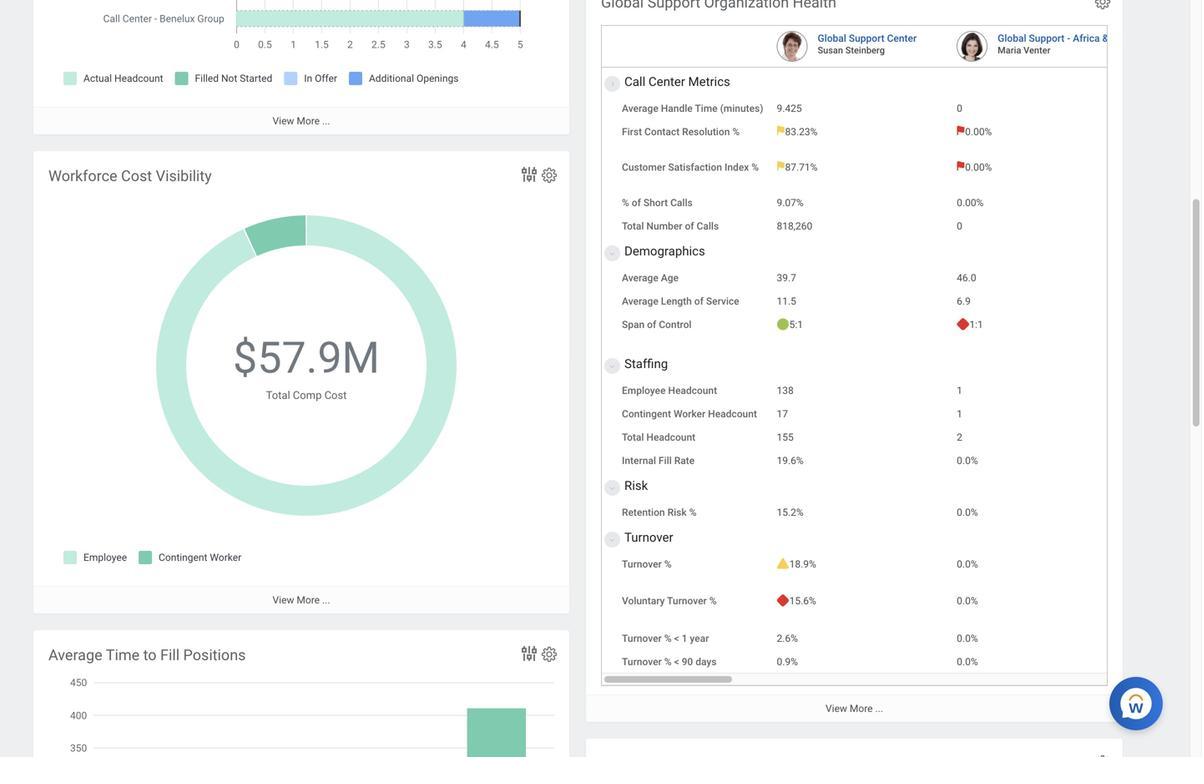 Task type: vqa. For each thing, say whether or not it's contained in the screenshot.


Task type: describe. For each thing, give the bounding box(es) containing it.
46.0
[[958, 272, 977, 284]]

more for global support organization health element
[[850, 703, 873, 715]]

east
[[1145, 33, 1165, 44]]

$57.9m
[[233, 333, 380, 384]]

call
[[625, 74, 646, 89]]

1 horizontal spatial center
[[888, 33, 917, 44]]

0 vertical spatial cost
[[121, 167, 152, 185]]

of right length
[[695, 296, 704, 308]]

workforce cost visibility
[[48, 167, 212, 185]]

average age
[[622, 272, 679, 284]]

turnover for turnover % < 90 days
[[622, 657, 662, 668]]

average handle time (minutes)
[[622, 103, 764, 115]]

calls for total number of calls
[[697, 221, 719, 232]]

9.425
[[777, 103, 802, 115]]

venter
[[1024, 45, 1051, 56]]

resolution
[[683, 126, 730, 138]]

4 0.0% from the top
[[958, 596, 979, 607]]

$57.9m total comp cost
[[233, 333, 380, 402]]

view more ... link for global support organization health element
[[586, 695, 1124, 723]]

control
[[659, 319, 692, 331]]

% left short at right top
[[622, 197, 630, 209]]

support for center
[[849, 33, 885, 44]]

0 horizontal spatial fill
[[160, 647, 180, 665]]

view more ... for global support organization health element
[[826, 703, 884, 715]]

turnover for turnover % < 1 year
[[622, 633, 662, 645]]

1 vertical spatial time
[[106, 647, 140, 665]]

< for 1
[[675, 633, 680, 645]]

% up days
[[710, 596, 717, 607]]

internal
[[622, 455, 657, 467]]

view for workforce cost visibility element
[[273, 595, 294, 607]]

(minutes)
[[721, 103, 764, 115]]

5:1
[[790, 319, 804, 331]]

more for workforce cost visibility element
[[297, 595, 320, 607]]

17
[[777, 409, 789, 420]]

view for global support organization health element
[[826, 703, 848, 715]]

collapse image for staffing
[[606, 357, 616, 377]]

retention risk %
[[622, 507, 697, 519]]

days
[[696, 657, 717, 668]]

0.0% for 19.6%
[[958, 455, 979, 467]]

0.0% for 15.2%
[[958, 507, 979, 519]]

3 0.0% from the top
[[958, 559, 979, 571]]

1 for 17
[[958, 409, 963, 420]]

comp
[[293, 389, 322, 402]]

< for 90
[[675, 657, 680, 668]]

global support center
[[818, 33, 917, 44]]

% up turnover % < 90 days
[[665, 633, 672, 645]]

% left 90
[[665, 657, 672, 668]]

% up voluntary turnover %
[[665, 559, 672, 571]]

rate
[[675, 455, 695, 467]]

span
[[622, 319, 645, 331]]

index
[[725, 162, 750, 173]]

% right the retention
[[690, 507, 697, 519]]

positions
[[183, 647, 246, 665]]

collapse image
[[606, 479, 616, 499]]

83.23%
[[786, 126, 818, 138]]

africa
[[1074, 33, 1101, 44]]

1 for 138
[[958, 385, 963, 397]]

average length of service
[[622, 296, 740, 308]]

15.2%
[[777, 507, 804, 519]]

total inside $57.9m total comp cost
[[266, 389, 290, 402]]

internal fill rate
[[622, 455, 695, 467]]

year
[[690, 633, 710, 645]]

service
[[707, 296, 740, 308]]

voluntary
[[622, 596, 665, 607]]

satisfaction
[[669, 162, 723, 173]]

maria
[[998, 45, 1022, 56]]

90
[[682, 657, 694, 668]]

global support center link
[[818, 29, 917, 44]]

average for average age
[[622, 272, 659, 284]]

15.6%
[[790, 596, 817, 607]]

group
[[1167, 33, 1194, 44]]

turnover %
[[622, 559, 672, 571]]

&
[[1103, 33, 1110, 44]]

... for global support organization health element
[[876, 703, 884, 715]]

... inside headcount plan to pipeline element
[[322, 115, 330, 127]]

39.7
[[777, 272, 797, 284]]

workforce cost visibility element
[[33, 151, 570, 614]]

contingent
[[622, 409, 672, 420]]

configure and view chart data image
[[520, 644, 540, 664]]

of right the number
[[685, 221, 695, 232]]

worker
[[674, 409, 706, 420]]

employee
[[622, 385, 666, 397]]

to
[[143, 647, 157, 665]]

0 horizontal spatial center
[[649, 74, 686, 89]]

voluntary turnover %
[[622, 596, 717, 607]]

customer
[[622, 162, 666, 173]]

workforce
[[48, 167, 117, 185]]

expand image
[[603, 81, 623, 91]]

138
[[777, 385, 794, 397]]

19.6%
[[777, 455, 804, 467]]



Task type: locate. For each thing, give the bounding box(es) containing it.
view more ... link
[[33, 107, 570, 135], [33, 587, 570, 614], [586, 695, 1124, 723]]

view more ... inside workforce cost visibility element
[[273, 595, 330, 607]]

% down (minutes)
[[733, 126, 740, 138]]

headcount right worker
[[709, 409, 758, 420]]

average left age
[[622, 272, 659, 284]]

0 vertical spatial view more ... link
[[33, 107, 570, 135]]

average up first
[[622, 103, 659, 115]]

0 vertical spatial risk
[[625, 479, 648, 493]]

average for average time to fill positions
[[48, 647, 102, 665]]

2 vertical spatial view more ...
[[826, 703, 884, 715]]

headcount for total headcount
[[647, 432, 696, 444]]

... for workforce cost visibility element
[[322, 595, 330, 607]]

1 vertical spatial view more ... link
[[33, 587, 570, 614]]

demographics
[[625, 244, 706, 259]]

more
[[297, 115, 320, 127], [297, 595, 320, 607], [850, 703, 873, 715]]

1 vertical spatial center
[[649, 74, 686, 89]]

total for total headcount
[[622, 432, 644, 444]]

middle
[[1112, 33, 1143, 44]]

risk right the retention
[[668, 507, 687, 519]]

0 vertical spatial 0.00%
[[966, 126, 993, 138]]

11.5
[[777, 296, 797, 308]]

cost inside $57.9m total comp cost
[[325, 389, 347, 402]]

0 horizontal spatial support
[[849, 33, 885, 44]]

0.0% for 0.9%
[[958, 657, 979, 668]]

global up susan
[[818, 33, 847, 44]]

average time to fill positions element
[[33, 631, 570, 758]]

headcount
[[669, 385, 718, 397], [709, 409, 758, 420], [647, 432, 696, 444]]

calls
[[671, 197, 693, 209], [697, 221, 719, 232]]

risk
[[625, 479, 648, 493], [668, 507, 687, 519]]

headcount plan to pipeline element
[[33, 0, 570, 135]]

time
[[695, 103, 718, 115], [106, 647, 140, 665]]

total up internal
[[622, 432, 644, 444]]

of right the span
[[648, 319, 657, 331]]

global for global support center
[[818, 33, 847, 44]]

87.71%
[[786, 162, 818, 173]]

1 vertical spatial headcount
[[709, 409, 758, 420]]

total
[[622, 221, 644, 232], [266, 389, 290, 402], [622, 432, 644, 444]]

cost
[[121, 167, 152, 185], [325, 389, 347, 402]]

2 vertical spatial view
[[826, 703, 848, 715]]

1 0 from the top
[[958, 103, 963, 115]]

0.00%
[[966, 126, 993, 138], [966, 162, 993, 173], [958, 197, 984, 209]]

1 vertical spatial fill
[[160, 647, 180, 665]]

of left short at right top
[[632, 197, 641, 209]]

-
[[1068, 33, 1071, 44]]

support for -
[[1030, 33, 1065, 44]]

0.00% for 87.71%
[[966, 162, 993, 173]]

configure global support organization health image
[[1094, 0, 1113, 11]]

1 vertical spatial view more ...
[[273, 595, 330, 607]]

calls right the number
[[697, 221, 719, 232]]

1 vertical spatial 0.00%
[[966, 162, 993, 173]]

0 vertical spatial center
[[888, 33, 917, 44]]

1 horizontal spatial global
[[998, 33, 1027, 44]]

1 vertical spatial 0
[[958, 221, 963, 232]]

call center metrics
[[625, 74, 731, 89]]

1 horizontal spatial time
[[695, 103, 718, 115]]

2 vertical spatial 1
[[682, 633, 688, 645]]

collapse image left demographics
[[606, 244, 616, 264]]

2 global from the left
[[998, 33, 1027, 44]]

headcount up internal fill rate
[[647, 432, 696, 444]]

of
[[632, 197, 641, 209], [685, 221, 695, 232], [695, 296, 704, 308], [648, 319, 657, 331]]

age
[[661, 272, 679, 284]]

$57.9m button
[[233, 329, 383, 387]]

0 vertical spatial collapse image
[[606, 244, 616, 264]]

view more ... link for workforce cost visibility element
[[33, 587, 570, 614]]

short
[[644, 197, 668, 209]]

turnover down the retention
[[625, 531, 674, 545]]

0 vertical spatial 0
[[958, 103, 963, 115]]

1 global from the left
[[818, 33, 847, 44]]

1 horizontal spatial calls
[[697, 221, 719, 232]]

2 < from the top
[[675, 657, 680, 668]]

2 collapse image from the top
[[606, 357, 616, 377]]

total left comp
[[266, 389, 290, 402]]

1 vertical spatial 1
[[958, 409, 963, 420]]

turnover % < 1 year
[[622, 633, 710, 645]]

fill right to
[[160, 647, 180, 665]]

0 horizontal spatial risk
[[625, 479, 648, 493]]

first contact resolution %
[[622, 126, 740, 138]]

customer satisfaction index %
[[622, 162, 759, 173]]

turnover up voluntary
[[622, 559, 662, 571]]

total left the number
[[622, 221, 644, 232]]

0
[[958, 103, 963, 115], [958, 221, 963, 232]]

view inside headcount plan to pipeline element
[[273, 115, 294, 127]]

headcount for employee headcount
[[669, 385, 718, 397]]

1 < from the top
[[675, 633, 680, 645]]

0 horizontal spatial calls
[[671, 197, 693, 209]]

1 horizontal spatial support
[[1030, 33, 1065, 44]]

% of short calls
[[622, 197, 693, 209]]

155
[[777, 432, 794, 444]]

total for total number of calls
[[622, 221, 644, 232]]

global support - africa & middle east group link
[[998, 29, 1194, 44]]

0.0% for 2.6%
[[958, 633, 979, 645]]

global inside global support - africa & middle east group maria venter
[[998, 33, 1027, 44]]

1 horizontal spatial cost
[[325, 389, 347, 402]]

... inside global support organization health element
[[876, 703, 884, 715]]

1
[[958, 385, 963, 397], [958, 409, 963, 420], [682, 633, 688, 645]]

global for global support - africa & middle east group maria venter
[[998, 33, 1027, 44]]

turnover down 'turnover % < 1 year'
[[622, 657, 662, 668]]

1 vertical spatial total
[[266, 389, 290, 402]]

staffing
[[625, 357, 668, 371]]

0 vertical spatial calls
[[671, 197, 693, 209]]

2 vertical spatial ...
[[876, 703, 884, 715]]

fill inside global support organization health element
[[659, 455, 672, 467]]

support up venter
[[1030, 33, 1065, 44]]

%
[[733, 126, 740, 138], [752, 162, 759, 173], [622, 197, 630, 209], [690, 507, 697, 519], [665, 559, 672, 571], [710, 596, 717, 607], [665, 633, 672, 645], [665, 657, 672, 668]]

first
[[622, 126, 642, 138]]

0.00% for 83.23%
[[966, 126, 993, 138]]

1 0.0% from the top
[[958, 455, 979, 467]]

turnover up turnover % < 90 days
[[622, 633, 662, 645]]

818,260
[[777, 221, 813, 232]]

2
[[958, 432, 963, 444]]

2 vertical spatial headcount
[[647, 432, 696, 444]]

collapse image for turnover
[[606, 531, 616, 551]]

2.6%
[[777, 633, 799, 645]]

contingent worker headcount
[[622, 409, 758, 420]]

< left 90
[[675, 657, 680, 668]]

2 vertical spatial more
[[850, 703, 873, 715]]

< left year
[[675, 633, 680, 645]]

calls for % of short calls
[[671, 197, 693, 209]]

cost right comp
[[325, 389, 347, 402]]

cost left visibility
[[121, 167, 152, 185]]

1 horizontal spatial risk
[[668, 507, 687, 519]]

1 vertical spatial cost
[[325, 389, 347, 402]]

2 vertical spatial 0.00%
[[958, 197, 984, 209]]

1 vertical spatial more
[[297, 595, 320, 607]]

retention
[[622, 507, 665, 519]]

average left to
[[48, 647, 102, 665]]

more inside global support organization health element
[[850, 703, 873, 715]]

1:1
[[970, 319, 984, 331]]

0 for 9.425
[[958, 103, 963, 115]]

1 vertical spatial <
[[675, 657, 680, 668]]

fill
[[659, 455, 672, 467], [160, 647, 180, 665]]

collapse image down collapse icon on the bottom of the page
[[606, 531, 616, 551]]

contact
[[645, 126, 680, 138]]

0 vertical spatial view more ...
[[273, 115, 330, 127]]

1 collapse image from the top
[[606, 244, 616, 264]]

turnover % < 90 days
[[622, 657, 717, 668]]

metrics
[[689, 74, 731, 89]]

susan
[[818, 45, 844, 56]]

steinberg
[[846, 45, 885, 56]]

2 0 from the top
[[958, 221, 963, 232]]

0 vertical spatial fill
[[659, 455, 672, 467]]

global up maria
[[998, 33, 1027, 44]]

... inside workforce cost visibility element
[[322, 595, 330, 607]]

0 horizontal spatial cost
[[121, 167, 152, 185]]

0 vertical spatial headcount
[[669, 385, 718, 397]]

view inside workforce cost visibility element
[[273, 595, 294, 607]]

2 support from the left
[[1030, 33, 1065, 44]]

2 0.0% from the top
[[958, 507, 979, 519]]

total number of calls
[[622, 221, 719, 232]]

average for average length of service
[[622, 296, 659, 308]]

0 for 818,260
[[958, 221, 963, 232]]

6 0.0% from the top
[[958, 657, 979, 668]]

9.07%
[[777, 197, 804, 209]]

18.9%
[[790, 559, 817, 571]]

time up resolution
[[695, 103, 718, 115]]

0 vertical spatial view
[[273, 115, 294, 127]]

average up the span
[[622, 296, 659, 308]]

average
[[622, 103, 659, 115], [622, 272, 659, 284], [622, 296, 659, 308], [48, 647, 102, 665]]

1 vertical spatial collapse image
[[606, 357, 616, 377]]

view more ... inside headcount plan to pipeline element
[[273, 115, 330, 127]]

configure average time to fill positions image
[[541, 646, 559, 664]]

1 vertical spatial view
[[273, 595, 294, 607]]

turnover for turnover
[[625, 531, 674, 545]]

support inside global support - africa & middle east group maria venter
[[1030, 33, 1065, 44]]

risk down internal
[[625, 479, 648, 493]]

0 horizontal spatial global
[[818, 33, 847, 44]]

1 horizontal spatial fill
[[659, 455, 672, 467]]

collapse image for demographics
[[606, 244, 616, 264]]

view inside global support organization health element
[[826, 703, 848, 715]]

global
[[818, 33, 847, 44], [998, 33, 1027, 44]]

more inside workforce cost visibility element
[[297, 595, 320, 607]]

total headcount
[[622, 432, 696, 444]]

number
[[647, 221, 683, 232]]

0 vertical spatial time
[[695, 103, 718, 115]]

calls right short at right top
[[671, 197, 693, 209]]

configure workforce cost visibility image
[[541, 166, 559, 185]]

more inside headcount plan to pipeline element
[[297, 115, 320, 127]]

span of control
[[622, 319, 692, 331]]

susan steinberg
[[818, 45, 885, 56]]

collapse image left staffing
[[606, 357, 616, 377]]

2 vertical spatial view more ... link
[[586, 695, 1124, 723]]

3 collapse image from the top
[[606, 531, 616, 551]]

center
[[888, 33, 917, 44], [649, 74, 686, 89]]

support up steinberg
[[849, 33, 885, 44]]

collapse image
[[606, 244, 616, 264], [606, 357, 616, 377], [606, 531, 616, 551]]

...
[[322, 115, 330, 127], [322, 595, 330, 607], [876, 703, 884, 715]]

time left to
[[106, 647, 140, 665]]

0 vertical spatial <
[[675, 633, 680, 645]]

% right the index
[[752, 162, 759, 173]]

global support organization health element
[[586, 0, 1203, 723]]

1 vertical spatial risk
[[668, 507, 687, 519]]

0 vertical spatial ...
[[322, 115, 330, 127]]

0.9%
[[777, 657, 799, 668]]

0 vertical spatial 1
[[958, 385, 963, 397]]

view more ... for workforce cost visibility element
[[273, 595, 330, 607]]

0 vertical spatial more
[[297, 115, 320, 127]]

0 horizontal spatial time
[[106, 647, 140, 665]]

employee headcount
[[622, 385, 718, 397]]

turnover
[[625, 531, 674, 545], [622, 559, 662, 571], [667, 596, 707, 607], [622, 633, 662, 645], [622, 657, 662, 668]]

2 vertical spatial total
[[622, 432, 644, 444]]

1 vertical spatial ...
[[322, 595, 330, 607]]

view more ... inside global support organization health element
[[826, 703, 884, 715]]

time inside global support organization health element
[[695, 103, 718, 115]]

handle
[[661, 103, 693, 115]]

configure and view chart data image
[[520, 165, 540, 185]]

1 support from the left
[[849, 33, 885, 44]]

average time to fill positions
[[48, 647, 246, 665]]

5 0.0% from the top
[[958, 633, 979, 645]]

visibility
[[156, 167, 212, 185]]

2 vertical spatial collapse image
[[606, 531, 616, 551]]

turnover for turnover %
[[622, 559, 662, 571]]

view
[[273, 115, 294, 127], [273, 595, 294, 607], [826, 703, 848, 715]]

1 vertical spatial calls
[[697, 221, 719, 232]]

configure turnover percentages for my organizations image
[[1094, 754, 1113, 758]]

average for average handle time (minutes)
[[622, 103, 659, 115]]

length
[[661, 296, 692, 308]]

global support - africa & middle east group maria venter
[[998, 33, 1194, 56]]

6.9
[[958, 296, 971, 308]]

0 vertical spatial total
[[622, 221, 644, 232]]

turnover up year
[[667, 596, 707, 607]]

<
[[675, 633, 680, 645], [675, 657, 680, 668]]

fill left the rate at the bottom right of page
[[659, 455, 672, 467]]

view more ...
[[273, 115, 330, 127], [273, 595, 330, 607], [826, 703, 884, 715]]

headcount up worker
[[669, 385, 718, 397]]



